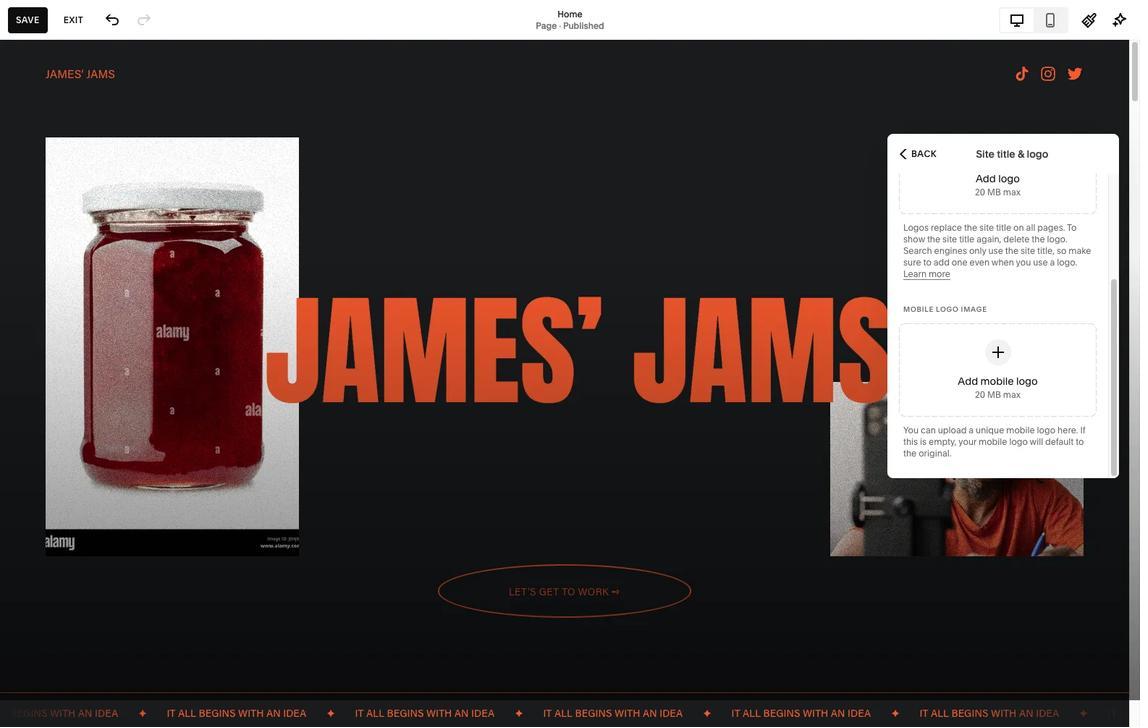 Task type: describe. For each thing, give the bounding box(es) containing it.
is
[[921, 437, 927, 448]]

replace
[[931, 222, 963, 233]]

logo
[[937, 306, 959, 314]]

2 vertical spatial logo
[[1010, 437, 1028, 448]]

you can upload a unique mobile logo here. if this is empty, your mobile logo will default to the original.
[[904, 425, 1086, 459]]

even
[[970, 257, 990, 268]]

on
[[1014, 222, 1025, 233]]

site
[[977, 147, 995, 160]]

all
[[1027, 222, 1036, 233]]

analytics link
[[24, 193, 161, 211]]

the down 'all'
[[1032, 234, 1046, 245]]

show
[[904, 234, 926, 245]]

0 vertical spatial site
[[980, 222, 995, 233]]

when
[[992, 257, 1015, 268]]

back button
[[896, 138, 942, 170]]

to
[[1068, 222, 1077, 233]]

the up "again,"
[[965, 222, 978, 233]]

scheduling link
[[24, 219, 161, 237]]

learn more link
[[904, 269, 951, 280]]

1 vertical spatial site
[[943, 234, 958, 245]]

engines
[[935, 246, 968, 256]]

mobile
[[904, 306, 934, 314]]

only
[[970, 246, 987, 256]]

search
[[904, 246, 933, 256]]

page
[[536, 20, 557, 31]]

if
[[1081, 425, 1086, 436]]

make
[[1069, 246, 1092, 256]]

contacts
[[24, 168, 74, 183]]

marketing
[[24, 142, 80, 156]]

home page · published
[[536, 8, 605, 31]]

the inside you can upload a unique mobile logo here. if this is empty, your mobile logo will default to the original.
[[904, 448, 917, 459]]

delete
[[1004, 234, 1030, 245]]

analytics
[[24, 194, 75, 209]]

image
[[962, 306, 988, 314]]

library
[[58, 552, 96, 567]]

original.
[[919, 448, 952, 459]]

to inside logos replace the site title on all pages. to show the site title again, delete the logo. search engines only use the site title, so make sure to add one even when you use a logo. learn more
[[924, 257, 932, 268]]

more
[[929, 269, 951, 280]]

james
[[58, 652, 85, 663]]

·
[[559, 20, 561, 31]]

you
[[1017, 257, 1032, 268]]

here.
[[1058, 425, 1079, 436]]

a inside logos replace the site title on all pages. to show the site title again, delete the logo. search engines only use the site title, so make sure to add one even when you use a logo. learn more
[[1051, 257, 1056, 268]]

published
[[563, 20, 605, 31]]

peterson
[[87, 652, 124, 663]]

again,
[[977, 234, 1002, 245]]



Task type: vqa. For each thing, say whether or not it's contained in the screenshot.
page's
no



Task type: locate. For each thing, give the bounding box(es) containing it.
the down replace at the top
[[928, 234, 941, 245]]

1 horizontal spatial use
[[1034, 257, 1049, 268]]

0 vertical spatial a
[[1051, 257, 1056, 268]]

pages.
[[1038, 222, 1066, 233]]

logo. down so
[[1058, 257, 1078, 268]]

the down delete
[[1006, 246, 1019, 256]]

the
[[965, 222, 978, 233], [928, 234, 941, 245], [1032, 234, 1046, 245], [1006, 246, 1019, 256], [904, 448, 917, 459]]

can
[[921, 425, 936, 436]]

save
[[16, 14, 40, 25]]

2 vertical spatial site
[[1021, 246, 1036, 256]]

logo
[[1027, 147, 1049, 160], [1038, 425, 1056, 436], [1010, 437, 1028, 448]]

1 vertical spatial to
[[1076, 437, 1085, 448]]

to inside you can upload a unique mobile logo here. if this is empty, your mobile logo will default to the original.
[[1076, 437, 1085, 448]]

use
[[989, 246, 1004, 256], [1034, 257, 1049, 268]]

logo left will
[[1010, 437, 1028, 448]]

1 vertical spatial mobile
[[979, 437, 1008, 448]]

site up you at the right top of page
[[1021, 246, 1036, 256]]

default
[[1046, 437, 1074, 448]]

mobile logo image
[[904, 306, 988, 314]]

2 vertical spatial title
[[960, 234, 975, 245]]

save button
[[8, 7, 48, 33]]

1 horizontal spatial to
[[1076, 437, 1085, 448]]

scheduling
[[24, 220, 86, 235]]

1 vertical spatial use
[[1034, 257, 1049, 268]]

1 horizontal spatial a
[[1051, 257, 1056, 268]]

site up "again,"
[[980, 222, 995, 233]]

site up engines at right
[[943, 234, 958, 245]]

0 vertical spatial use
[[989, 246, 1004, 256]]

to up learn more link
[[924, 257, 932, 268]]

so
[[1057, 246, 1067, 256]]

mobile up will
[[1007, 425, 1036, 436]]

logo.
[[1048, 234, 1068, 245], [1058, 257, 1078, 268]]

sure
[[904, 257, 922, 268]]

1 horizontal spatial site
[[980, 222, 995, 233]]

your
[[959, 437, 977, 448]]

home
[[558, 8, 583, 19]]

a inside you can upload a unique mobile logo here. if this is empty, your mobile logo will default to the original.
[[969, 425, 974, 436]]

logo right &
[[1027, 147, 1049, 160]]

back
[[912, 148, 937, 159]]

exit
[[64, 14, 83, 25]]

0 horizontal spatial a
[[969, 425, 974, 436]]

contacts link
[[24, 167, 161, 185]]

1 vertical spatial logo.
[[1058, 257, 1078, 268]]

will
[[1030, 437, 1044, 448]]

the down this
[[904, 448, 917, 459]]

logo up will
[[1038, 425, 1056, 436]]

learn
[[904, 269, 927, 280]]

logos
[[904, 222, 929, 233]]

0 vertical spatial logo.
[[1048, 234, 1068, 245]]

add
[[934, 257, 950, 268]]

0 horizontal spatial use
[[989, 246, 1004, 256]]

site title & logo
[[977, 147, 1049, 160]]

unique
[[976, 425, 1005, 436]]

tab list
[[1001, 8, 1068, 32]]

logos replace the site title on all pages. to show the site title again, delete the logo. search engines only use the site title, so make sure to add one even when you use a logo. learn more
[[904, 222, 1092, 280]]

asset library link
[[24, 552, 161, 569]]

a up your
[[969, 425, 974, 436]]

title up only
[[960, 234, 975, 245]]

you
[[904, 425, 919, 436]]

title
[[997, 147, 1016, 160], [997, 222, 1012, 233], [960, 234, 975, 245]]

1 vertical spatial a
[[969, 425, 974, 436]]

0 vertical spatial to
[[924, 257, 932, 268]]

0 horizontal spatial to
[[924, 257, 932, 268]]

site
[[980, 222, 995, 233], [943, 234, 958, 245], [1021, 246, 1036, 256]]

asset library
[[24, 552, 96, 567]]

this
[[904, 437, 919, 448]]

a down title,
[[1051, 257, 1056, 268]]

1 vertical spatial title
[[997, 222, 1012, 233]]

title,
[[1038, 246, 1055, 256]]

to down "if" on the bottom right of page
[[1076, 437, 1085, 448]]

one
[[952, 257, 968, 268]]

mobile down unique
[[979, 437, 1008, 448]]

0 horizontal spatial site
[[943, 234, 958, 245]]

asset
[[24, 552, 55, 567]]

title left &
[[997, 147, 1016, 160]]

marketing link
[[24, 141, 161, 159]]

0 vertical spatial title
[[997, 147, 1016, 160]]

2 horizontal spatial site
[[1021, 246, 1036, 256]]

to
[[924, 257, 932, 268], [1076, 437, 1085, 448]]

use down title,
[[1034, 257, 1049, 268]]

use down "again,"
[[989, 246, 1004, 256]]

&
[[1018, 147, 1025, 160]]

0 vertical spatial mobile
[[1007, 425, 1036, 436]]

0 vertical spatial logo
[[1027, 147, 1049, 160]]

james peterson
[[58, 652, 124, 663]]

upload
[[938, 425, 967, 436]]

title left on
[[997, 222, 1012, 233]]

james peterson button
[[22, 649, 161, 677]]

logo. up so
[[1048, 234, 1068, 245]]

mobile
[[1007, 425, 1036, 436], [979, 437, 1008, 448]]

exit button
[[56, 7, 91, 33]]

a
[[1051, 257, 1056, 268], [969, 425, 974, 436]]

1 vertical spatial logo
[[1038, 425, 1056, 436]]

empty,
[[929, 437, 957, 448]]



